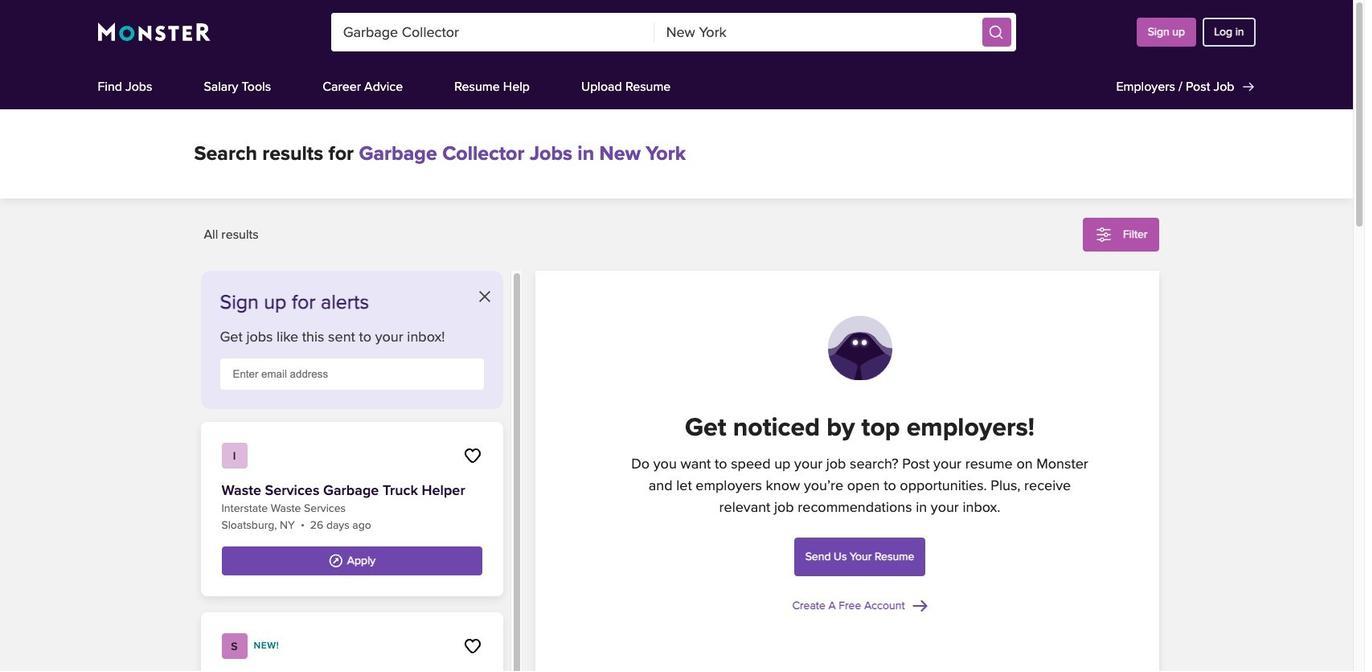 Task type: locate. For each thing, give the bounding box(es) containing it.
monster image
[[98, 23, 210, 42]]

filter image
[[1094, 225, 1114, 244]]

save this job image
[[463, 446, 482, 466]]

email address email field
[[220, 359, 484, 390]]

Enter location or "remote" search field
[[654, 13, 977, 51]]



Task type: describe. For each thing, give the bounding box(es) containing it.
close image
[[479, 291, 490, 302]]

Search jobs, keywords, companies search field
[[331, 13, 654, 51]]

search image
[[988, 24, 1004, 40]]

filter image
[[1094, 225, 1114, 244]]

waste services garbage truck helper at interstate waste services element
[[201, 422, 503, 597]]

save this job image
[[463, 637, 482, 656]]



Task type: vqa. For each thing, say whether or not it's contained in the screenshot.
first Spanish Speaking Registered Nurse - Educator at CVS Health element from the top
no



